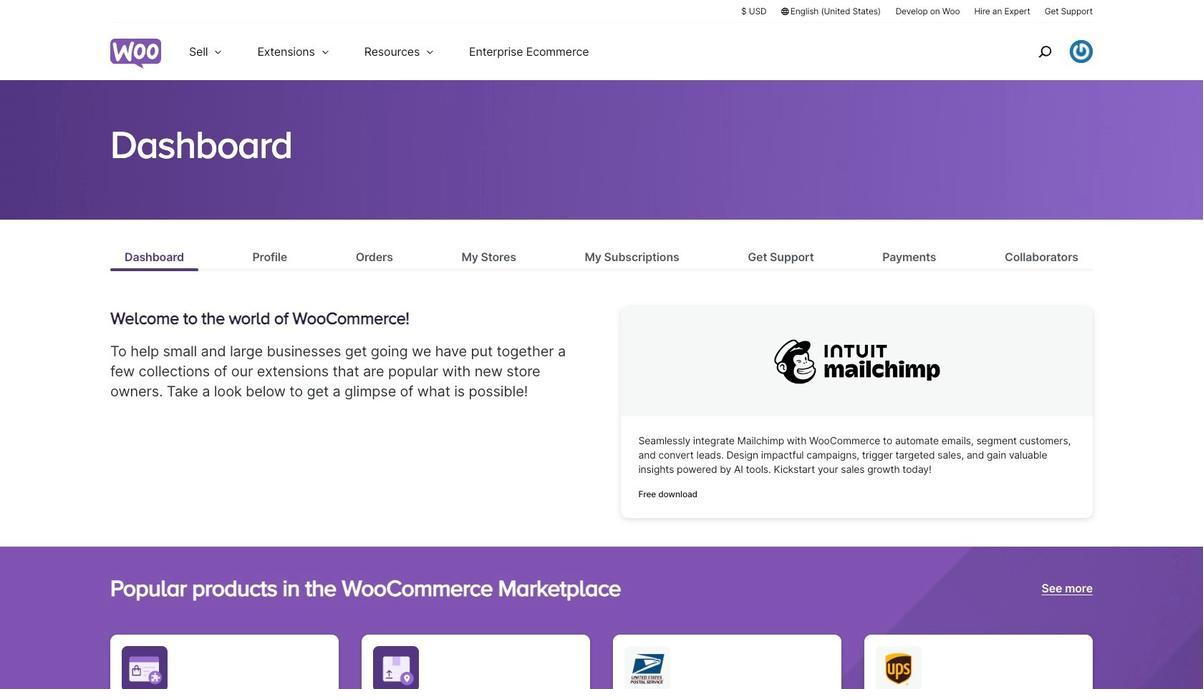 Task type: locate. For each thing, give the bounding box(es) containing it.
search image
[[1033, 40, 1056, 63]]

open account menu image
[[1070, 40, 1093, 63]]



Task type: vqa. For each thing, say whether or not it's contained in the screenshot.
Open account menu image
yes



Task type: describe. For each thing, give the bounding box(es) containing it.
service navigation menu element
[[1008, 28, 1093, 75]]



